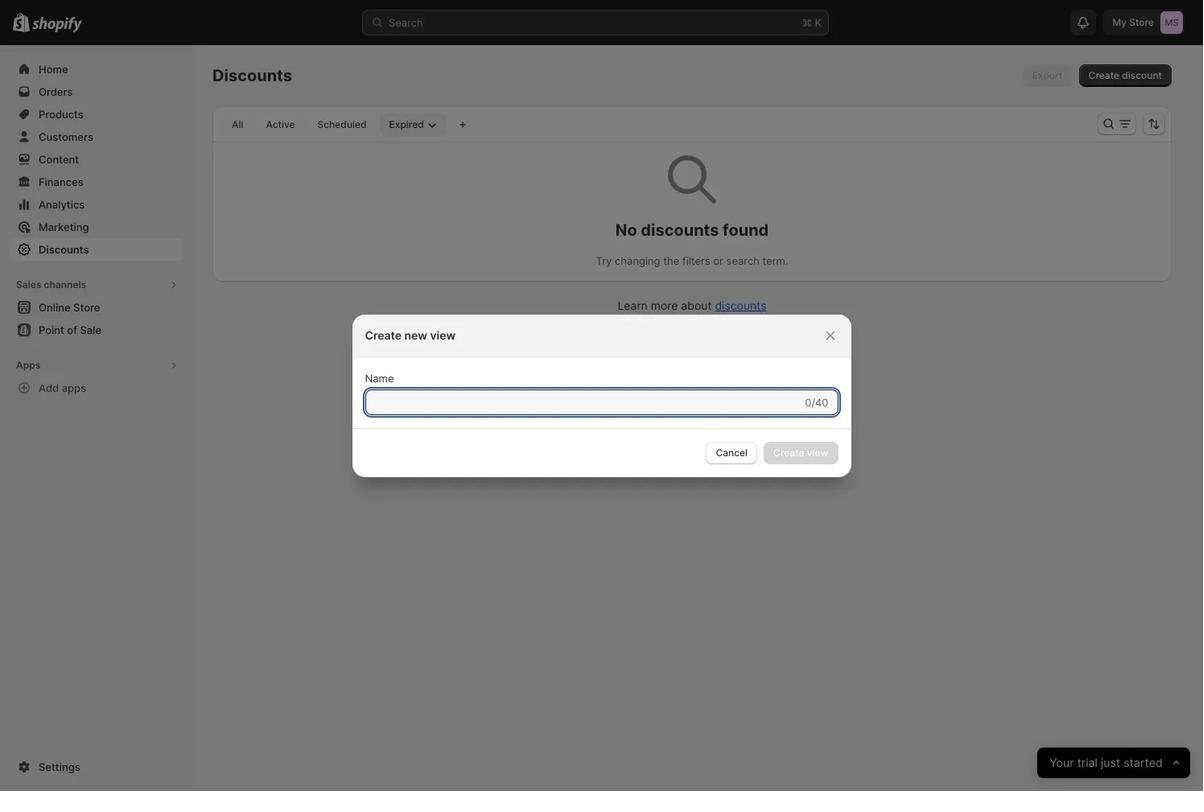 Task type: vqa. For each thing, say whether or not it's contained in the screenshot.
K
yes



Task type: locate. For each thing, give the bounding box(es) containing it.
or
[[713, 254, 723, 267]]

create discount
[[1089, 69, 1162, 81]]

1 vertical spatial create
[[365, 328, 402, 342]]

discounts right the about
[[715, 299, 767, 312]]

⌘ k
[[802, 16, 822, 29]]

create left new
[[365, 328, 402, 342]]

search
[[726, 254, 760, 267]]

term.
[[763, 254, 788, 267]]

found
[[723, 221, 769, 240]]

tab list containing all
[[219, 113, 450, 136]]

create
[[1089, 69, 1120, 81], [365, 328, 402, 342]]

0 horizontal spatial create
[[365, 328, 402, 342]]

1 horizontal spatial discounts
[[212, 66, 292, 85]]

create for create new view
[[365, 328, 402, 342]]

1 vertical spatial discounts
[[39, 243, 89, 256]]

discounts
[[641, 221, 719, 240], [715, 299, 767, 312]]

name
[[365, 371, 394, 384]]

settings
[[39, 761, 80, 773]]

0 horizontal spatial discounts
[[39, 243, 89, 256]]

create new view
[[365, 328, 456, 342]]

more
[[651, 299, 678, 312]]

new
[[404, 328, 427, 342]]

active
[[266, 118, 295, 130]]

0 vertical spatial discounts
[[212, 66, 292, 85]]

0 vertical spatial create
[[1089, 69, 1120, 81]]

discounts up channels
[[39, 243, 89, 256]]

all
[[232, 118, 243, 130]]

create inside create discount button
[[1089, 69, 1120, 81]]

create inside create new view dialog
[[365, 328, 402, 342]]

discounts link
[[10, 238, 184, 261]]

filters
[[682, 254, 710, 267]]

1 vertical spatial discounts
[[715, 299, 767, 312]]

add apps button
[[10, 377, 184, 399]]

settings link
[[10, 756, 184, 778]]

Name text field
[[365, 389, 802, 415]]

1 horizontal spatial create
[[1089, 69, 1120, 81]]

tab list
[[219, 113, 450, 136]]

discounts up "the"
[[641, 221, 719, 240]]

discounts
[[212, 66, 292, 85], [39, 243, 89, 256]]

create left the discount
[[1089, 69, 1120, 81]]

discounts link
[[715, 299, 767, 312]]

discounts up all
[[212, 66, 292, 85]]

shopify image
[[32, 17, 82, 33]]

view
[[430, 328, 456, 342]]

create new view dialog
[[0, 314, 1203, 477]]

k
[[815, 16, 822, 29]]

empty search results image
[[668, 155, 716, 204]]

apps
[[16, 359, 40, 371]]

sales channels
[[16, 278, 86, 291]]

no discounts found
[[615, 221, 769, 240]]



Task type: describe. For each thing, give the bounding box(es) containing it.
try
[[596, 254, 612, 267]]

learn more about discounts
[[618, 299, 767, 312]]

home link
[[10, 58, 184, 80]]

about
[[681, 299, 712, 312]]

0 vertical spatial discounts
[[641, 221, 719, 240]]

sales
[[16, 278, 41, 291]]

create for create discount
[[1089, 69, 1120, 81]]

no
[[615, 221, 637, 240]]

sales channels button
[[10, 274, 184, 296]]

channels
[[44, 278, 86, 291]]

cancel button
[[706, 441, 757, 464]]

add
[[39, 381, 59, 394]]

all link
[[222, 113, 253, 136]]

try changing the filters or search term.
[[596, 254, 788, 267]]

cancel
[[716, 446, 748, 458]]

changing
[[615, 254, 660, 267]]

the
[[663, 254, 680, 267]]

create discount button
[[1079, 64, 1172, 87]]

learn
[[618, 299, 648, 312]]

apps
[[62, 381, 86, 394]]

active link
[[256, 113, 305, 136]]

search
[[389, 16, 423, 29]]

discount
[[1122, 69, 1162, 81]]

scheduled link
[[308, 113, 376, 136]]

scheduled
[[318, 118, 367, 130]]

home
[[39, 63, 68, 76]]

apps button
[[10, 354, 184, 377]]

⌘
[[802, 16, 812, 29]]

add apps
[[39, 381, 86, 394]]



